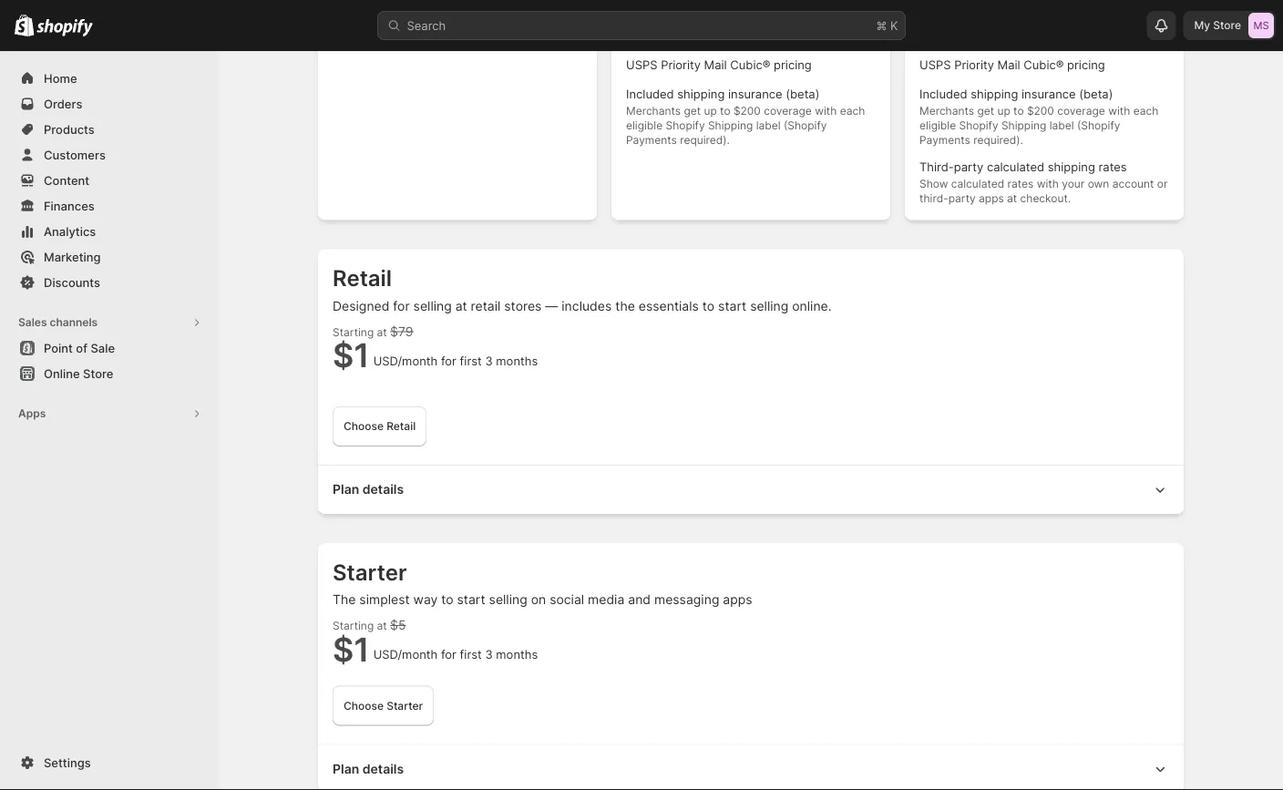 Task type: locate. For each thing, give the bounding box(es) containing it.
0 horizontal spatial with
[[815, 104, 837, 118]]

usps. for 77%
[[374, 31, 406, 45]]

0 vertical spatial start
[[718, 298, 747, 314]]

$1 inside starting at $79 $1 usd/month for first 3 months
[[333, 336, 370, 375]]

3 competitive from the left
[[919, 17, 982, 30]]

1 payments from the left
[[626, 134, 677, 147]]

competitive
[[333, 17, 395, 30], [626, 17, 688, 30], [919, 17, 982, 30]]

to down the up to 88% discount competitive shipping rates from dhl express, ups, or usps.
[[720, 104, 730, 118]]

plan down choose retail link
[[333, 482, 359, 498]]

0 vertical spatial 3
[[485, 354, 493, 368]]

rates inside the up to 88% discount competitive shipping rates from dhl express, ups, or usps.
[[738, 17, 765, 30]]

at left retail
[[455, 298, 467, 314]]

1 horizontal spatial label
[[1050, 119, 1074, 132]]

first for $5
[[460, 648, 482, 662]]

1 horizontal spatial apps
[[979, 192, 1004, 205]]

selling inside the starter the simplest way to start selling on social media and messaging apps
[[489, 592, 527, 608]]

1 dhl from the left
[[501, 17, 523, 30]]

plan down choose starter link
[[333, 761, 359, 777]]

starting inside starting at $5 $1 usd/month for first 3 months
[[333, 620, 374, 633]]

priority for list containing up to 88% discount
[[661, 58, 701, 72]]

competitive inside up to 77% discount competitive shipping rates from dhl express, ups, or usps.
[[333, 17, 395, 30]]

2 included from the left
[[919, 87, 967, 102]]

discounts link
[[11, 270, 208, 295]]

2 pricing from the left
[[1067, 58, 1105, 72]]

3 ups, from the left
[[919, 31, 945, 45]]

mail
[[704, 58, 727, 72], [997, 58, 1020, 72]]

2 payments from the left
[[919, 134, 970, 147]]

from
[[474, 17, 498, 30], [768, 17, 792, 30], [1061, 17, 1085, 30]]

$1 down designed
[[333, 336, 370, 375]]

1 vertical spatial for
[[441, 354, 457, 368]]

mail down competitive shipping rates from dhl express, ups, or usps.
[[997, 58, 1020, 72]]

1 horizontal spatial $200
[[1027, 104, 1054, 118]]

1 horizontal spatial competitive
[[626, 17, 688, 30]]

from inside up to 77% discount competitive shipping rates from dhl express, ups, or usps.
[[474, 17, 498, 30]]

1 plan details button from the top
[[318, 465, 1184, 514]]

shopify image
[[15, 14, 34, 36], [37, 19, 93, 37]]

2 list from the left
[[919, 0, 1169, 206]]

1 insurance from the left
[[728, 87, 782, 102]]

for inside starting at $5 $1 usd/month for first 3 months
[[441, 648, 457, 662]]

up
[[704, 104, 717, 118], [997, 104, 1010, 118]]

1 horizontal spatial discount
[[688, 0, 738, 14]]

1 $1 from the top
[[333, 336, 370, 375]]

content link
[[11, 168, 208, 193]]

express,
[[526, 17, 570, 30], [820, 17, 864, 30], [1113, 17, 1157, 30]]

at
[[1007, 192, 1017, 205], [455, 298, 467, 314], [377, 326, 387, 339], [377, 620, 387, 633]]

stores
[[504, 298, 542, 314]]

store for my store
[[1213, 19, 1241, 32]]

list
[[626, 0, 876, 206], [919, 0, 1169, 206]]

to left 88%
[[645, 0, 657, 14]]

2 express, from the left
[[820, 17, 864, 30]]

third-
[[919, 192, 948, 205]]

included for list containing up to 88% discount
[[626, 87, 674, 102]]

1 vertical spatial 3
[[485, 648, 493, 662]]

at left the $5
[[377, 620, 387, 633]]

sale
[[91, 341, 115, 355]]

0 horizontal spatial shopify image
[[15, 14, 34, 36]]

2 merchants from the left
[[919, 104, 974, 118]]

2 usps from the left
[[919, 58, 951, 72]]

2 details from the top
[[362, 761, 404, 777]]

0 vertical spatial months
[[496, 354, 538, 368]]

shipping inside up to 77% discount competitive shipping rates from dhl express, ups, or usps.
[[398, 17, 442, 30]]

retail inside retail designed for selling at retail stores — includes the essentials to start selling online.
[[333, 265, 392, 292]]

payments for list containing usps priority mail cubic® pricing
[[919, 134, 970, 147]]

first inside starting at $5 $1 usd/month for first 3 months
[[460, 648, 482, 662]]

third-party calculated shipping rates show calculated rates with your own account or third-party apps at checkout.
[[919, 160, 1168, 205]]

$200 for list containing up to 88% discount
[[733, 104, 761, 118]]

start inside retail designed for selling at retail stores — includes the essentials to start selling online.
[[718, 298, 747, 314]]

usps. right k
[[961, 31, 993, 45]]

1 plan from the top
[[333, 482, 359, 498]]

1 horizontal spatial required).
[[973, 134, 1023, 147]]

or right the account
[[1157, 177, 1168, 190]]

up left 88%
[[626, 0, 642, 14]]

up left the 77%
[[333, 0, 349, 14]]

competitive down 88%
[[626, 17, 688, 30]]

priority down 88%
[[661, 58, 701, 72]]

1 starting from the top
[[333, 326, 374, 339]]

$1 down the
[[333, 630, 370, 669]]

starting down designed
[[333, 326, 374, 339]]

1 coverage from the left
[[764, 104, 812, 118]]

home
[[44, 71, 77, 85]]

required).
[[680, 134, 730, 147], [973, 134, 1023, 147]]

1 list from the left
[[626, 0, 876, 206]]

0 horizontal spatial apps
[[723, 592, 752, 608]]

plan details for $1
[[333, 761, 404, 777]]

2 3 from the top
[[485, 648, 493, 662]]

2 horizontal spatial dhl
[[1088, 17, 1110, 30]]

store
[[1213, 19, 1241, 32], [83, 366, 113, 380]]

2 priority from the left
[[954, 58, 994, 72]]

pricing
[[774, 58, 812, 72], [1067, 58, 1105, 72]]

0 horizontal spatial up
[[704, 104, 717, 118]]

$1 inside starting at $5 $1 usd/month for first 3 months
[[333, 630, 370, 669]]

or down 88%
[[654, 31, 665, 45]]

0 vertical spatial starting
[[333, 326, 374, 339]]

plan details
[[333, 482, 404, 498], [333, 761, 404, 777]]

ups, inside competitive shipping rates from dhl express, ups, or usps.
[[919, 31, 945, 45]]

rates
[[445, 17, 471, 30], [738, 17, 765, 30], [1032, 17, 1058, 30], [1099, 160, 1127, 175], [1007, 177, 1034, 190]]

store right my
[[1213, 19, 1241, 32]]

2 horizontal spatial selling
[[750, 298, 789, 314]]

discount for up to 77% discount
[[393, 0, 443, 14]]

for for $5
[[441, 648, 457, 662]]

usps. inside up to 77% discount competitive shipping rates from dhl express, ups, or usps.
[[374, 31, 406, 45]]

ups, inside the up to 88% discount competitive shipping rates from dhl express, ups, or usps.
[[626, 31, 651, 45]]

0 horizontal spatial (shopify
[[784, 119, 827, 132]]

first for $79
[[460, 354, 482, 368]]

from inside competitive shipping rates from dhl express, ups, or usps.
[[1061, 17, 1085, 30]]

1 vertical spatial choose
[[344, 699, 384, 713]]

retail down starting at $79 $1 usd/month for first 3 months
[[387, 420, 416, 433]]

usps. down 88%
[[668, 31, 700, 45]]

marketing
[[44, 250, 101, 264]]

account
[[1112, 177, 1154, 190]]

2 months from the top
[[496, 648, 538, 662]]

or inside competitive shipping rates from dhl express, ups, or usps.
[[948, 31, 958, 45]]

1 horizontal spatial cubic®
[[1024, 58, 1064, 72]]

1 usps priority mail cubic® pricing from the left
[[626, 58, 812, 72]]

1 eligible from the left
[[626, 119, 663, 132]]

1 horizontal spatial usps
[[919, 58, 951, 72]]

⌘
[[876, 18, 887, 32]]

$200 up third-party calculated shipping rates show calculated rates with your own account or third-party apps at checkout.
[[1027, 104, 1054, 118]]

plan for $1
[[333, 761, 359, 777]]

plan details button
[[318, 465, 1184, 514], [318, 745, 1184, 790]]

usd/month down $79
[[373, 354, 438, 368]]

1 vertical spatial plan
[[333, 761, 359, 777]]

usps. down the 77%
[[374, 31, 406, 45]]

eligible
[[626, 119, 663, 132], [919, 119, 956, 132]]

shopify
[[666, 119, 705, 132], [959, 119, 998, 132]]

competitive inside the up to 88% discount competitive shipping rates from dhl express, ups, or usps.
[[626, 17, 688, 30]]

0 horizontal spatial payments
[[626, 134, 677, 147]]

cubic® for list containing usps priority mail cubic® pricing
[[1024, 58, 1064, 72]]

1 mail from the left
[[704, 58, 727, 72]]

way
[[413, 592, 438, 608]]

first inside starting at $79 $1 usd/month for first 3 months
[[460, 354, 482, 368]]

2 from from the left
[[768, 17, 792, 30]]

0 vertical spatial choose
[[344, 420, 384, 433]]

apps inside the starter the simplest way to start selling on social media and messaging apps
[[723, 592, 752, 608]]

or inside third-party calculated shipping rates show calculated rates with your own account or third-party apps at checkout.
[[1157, 177, 1168, 190]]

1 horizontal spatial start
[[718, 298, 747, 314]]

1 horizontal spatial coverage
[[1057, 104, 1105, 118]]

1 details from the top
[[362, 482, 404, 498]]

0 horizontal spatial ups,
[[333, 31, 358, 45]]

2 each from the left
[[1133, 104, 1158, 118]]

2 up from the left
[[626, 0, 642, 14]]

1 first from the top
[[460, 354, 482, 368]]

express, inside the up to 88% discount competitive shipping rates from dhl express, ups, or usps.
[[820, 17, 864, 30]]

details
[[362, 482, 404, 498], [362, 761, 404, 777]]

1 shipping from the left
[[708, 119, 753, 132]]

$5
[[390, 618, 406, 633]]

2 horizontal spatial competitive
[[919, 17, 982, 30]]

0 vertical spatial plan details
[[333, 482, 404, 498]]

1 horizontal spatial insurance
[[1022, 87, 1076, 102]]

for inside retail designed for selling at retail stores — includes the essentials to start selling online.
[[393, 298, 410, 314]]

1 horizontal spatial shopify
[[959, 119, 998, 132]]

2 starting from the top
[[333, 620, 374, 633]]

at inside starting at $5 $1 usd/month for first 3 months
[[377, 620, 387, 633]]

1 horizontal spatial with
[[1037, 177, 1059, 190]]

2 usps priority mail cubic® pricing from the left
[[919, 58, 1105, 72]]

1 plan details from the top
[[333, 482, 404, 498]]

choose retail link
[[333, 407, 427, 447]]

1 horizontal spatial usps.
[[668, 31, 700, 45]]

0 horizontal spatial cubic®
[[730, 58, 770, 72]]

0 horizontal spatial start
[[457, 592, 485, 608]]

0 horizontal spatial each
[[840, 104, 865, 118]]

orders
[[44, 97, 82, 111]]

1 required). from the left
[[680, 134, 730, 147]]

my store image
[[1248, 13, 1274, 38]]

2 shipping from the left
[[1001, 119, 1046, 132]]

dhl inside the up to 88% discount competitive shipping rates from dhl express, ups, or usps.
[[795, 17, 817, 30]]

label for list containing up to 88% discount
[[756, 119, 781, 132]]

usd/month for $79
[[373, 354, 438, 368]]

2 first from the top
[[460, 648, 482, 662]]

calculated
[[987, 160, 1044, 175], [951, 177, 1004, 190]]

to inside the starter the simplest way to start selling on social media and messaging apps
[[441, 592, 453, 608]]

or inside up to 77% discount competitive shipping rates from dhl express, ups, or usps.
[[361, 31, 371, 45]]

2 horizontal spatial usps.
[[961, 31, 993, 45]]

0 horizontal spatial included
[[626, 87, 674, 102]]

1 competitive from the left
[[333, 17, 395, 30]]

starter
[[333, 559, 407, 586], [387, 699, 423, 713]]

usd/month inside starting at $79 $1 usd/month for first 3 months
[[373, 354, 438, 368]]

usps priority mail cubic® pricing
[[626, 58, 812, 72], [919, 58, 1105, 72]]

retail up designed
[[333, 265, 392, 292]]

2 included shipping insurance (beta) merchants get up to $200 coverage with each eligible shopify shipping label (shopify payments required). from the left
[[919, 87, 1158, 147]]

2 choose from the top
[[344, 699, 384, 713]]

for inside starting at $79 $1 usd/month for first 3 months
[[441, 354, 457, 368]]

details down choose retail link
[[362, 482, 404, 498]]

mail down the up to 88% discount competitive shipping rates from dhl express, ups, or usps.
[[704, 58, 727, 72]]

0 horizontal spatial competitive
[[333, 17, 395, 30]]

from inside the up to 88% discount competitive shipping rates from dhl express, ups, or usps.
[[768, 17, 792, 30]]

the
[[615, 298, 635, 314]]

ups, inside up to 77% discount competitive shipping rates from dhl express, ups, or usps.
[[333, 31, 358, 45]]

starting for $79
[[333, 326, 374, 339]]

0 horizontal spatial store
[[83, 366, 113, 380]]

pricing down the up to 88% discount competitive shipping rates from dhl express, ups, or usps.
[[774, 58, 812, 72]]

2 discount from the left
[[688, 0, 738, 14]]

or down the 77%
[[361, 31, 371, 45]]

1 $200 from the left
[[733, 104, 761, 118]]

2 plan details from the top
[[333, 761, 404, 777]]

included
[[626, 87, 674, 102], [919, 87, 967, 102]]

usps
[[626, 58, 657, 72], [919, 58, 951, 72]]

from for up to 77% discount
[[474, 17, 498, 30]]

1 discount from the left
[[393, 0, 443, 14]]

choose for choose retail
[[344, 420, 384, 433]]

0 vertical spatial usd/month
[[373, 354, 438, 368]]

2 dhl from the left
[[795, 17, 817, 30]]

or inside the up to 88% discount competitive shipping rates from dhl express, ups, or usps.
[[654, 31, 665, 45]]

1 express, from the left
[[526, 17, 570, 30]]

dhl for up to 88% discount
[[795, 17, 817, 30]]

2 required). from the left
[[973, 134, 1023, 147]]

selling
[[413, 298, 452, 314], [750, 298, 789, 314], [489, 592, 527, 608]]

point of sale link
[[11, 335, 208, 361]]

plan details down choose starter link
[[333, 761, 404, 777]]

ups, for up to 88% discount
[[626, 31, 651, 45]]

competitive for 88%
[[626, 17, 688, 30]]

shipping inside competitive shipping rates from dhl express, ups, or usps.
[[985, 17, 1029, 30]]

ups, for up to 77% discount
[[333, 31, 358, 45]]

to left the 77%
[[352, 0, 363, 14]]

3 usps. from the left
[[961, 31, 993, 45]]

store down sale
[[83, 366, 113, 380]]

1 vertical spatial details
[[362, 761, 404, 777]]

2 usd/month from the top
[[373, 648, 438, 662]]

0 horizontal spatial usps
[[626, 58, 657, 72]]

1 horizontal spatial dhl
[[795, 17, 817, 30]]

to
[[352, 0, 363, 14], [645, 0, 657, 14], [720, 104, 730, 118], [1013, 104, 1024, 118], [702, 298, 715, 314], [441, 592, 453, 608]]

store inside button
[[83, 366, 113, 380]]

up for up to 77% discount
[[333, 0, 349, 14]]

point
[[44, 341, 73, 355]]

2 horizontal spatial with
[[1108, 104, 1130, 118]]

0 horizontal spatial list
[[626, 0, 876, 206]]

2 ups, from the left
[[626, 31, 651, 45]]

or right k
[[948, 31, 958, 45]]

at left $79
[[377, 326, 387, 339]]

0 horizontal spatial merchants
[[626, 104, 681, 118]]

0 horizontal spatial discount
[[393, 0, 443, 14]]

$1
[[333, 336, 370, 375], [333, 630, 370, 669]]

to right "way"
[[441, 592, 453, 608]]

selling left on
[[489, 592, 527, 608]]

merchants for list containing up to 88% discount
[[626, 104, 681, 118]]

ups,
[[333, 31, 358, 45], [626, 31, 651, 45], [919, 31, 945, 45]]

eligible for list containing up to 88% discount
[[626, 119, 663, 132]]

0 vertical spatial apps
[[979, 192, 1004, 205]]

months inside starting at $79 $1 usd/month for first 3 months
[[496, 354, 538, 368]]

competitive down the 77%
[[333, 17, 395, 30]]

competitive right k
[[919, 17, 982, 30]]

0 horizontal spatial priority
[[661, 58, 701, 72]]

1 priority from the left
[[661, 58, 701, 72]]

2 mail from the left
[[997, 58, 1020, 72]]

dhl for up to 77% discount
[[501, 17, 523, 30]]

calculated up checkout. at right
[[987, 160, 1044, 175]]

label
[[756, 119, 781, 132], [1050, 119, 1074, 132]]

0 horizontal spatial required).
[[680, 134, 730, 147]]

starter inside the starter the simplest way to start selling on social media and messaging apps
[[333, 559, 407, 586]]

1 vertical spatial retail
[[387, 420, 416, 433]]

1 horizontal spatial each
[[1133, 104, 1158, 118]]

details down choose starter link
[[362, 761, 404, 777]]

0 horizontal spatial (beta)
[[786, 87, 820, 102]]

0 vertical spatial details
[[362, 482, 404, 498]]

$1 for $79
[[333, 336, 370, 375]]

finances link
[[11, 193, 208, 219]]

up inside up to 77% discount competitive shipping rates from dhl express, ups, or usps.
[[333, 0, 349, 14]]

priority for list containing usps priority mail cubic® pricing
[[954, 58, 994, 72]]

1 horizontal spatial pricing
[[1067, 58, 1105, 72]]

insurance down competitive shipping rates from dhl express, ups, or usps.
[[1022, 87, 1076, 102]]

0 horizontal spatial insurance
[[728, 87, 782, 102]]

settings link
[[11, 750, 208, 775]]

insurance for list containing up to 88% discount
[[728, 87, 782, 102]]

2 up from the left
[[997, 104, 1010, 118]]

usd/month inside starting at $5 $1 usd/month for first 3 months
[[373, 648, 438, 662]]

choose for choose starter
[[344, 699, 384, 713]]

dhl inside competitive shipping rates from dhl express, ups, or usps.
[[1088, 17, 1110, 30]]

payments
[[626, 134, 677, 147], [919, 134, 970, 147]]

shipping
[[398, 17, 442, 30], [692, 17, 735, 30], [985, 17, 1029, 30], [677, 87, 725, 102], [971, 87, 1018, 102], [1048, 160, 1095, 175]]

for for $79
[[441, 354, 457, 368]]

content
[[44, 173, 89, 187]]

cubic® down competitive shipping rates from dhl express, ups, or usps.
[[1024, 58, 1064, 72]]

1 vertical spatial calculated
[[951, 177, 1004, 190]]

0 vertical spatial $1
[[333, 336, 370, 375]]

1 horizontal spatial ups,
[[626, 31, 651, 45]]

1 pricing from the left
[[774, 58, 812, 72]]

months down the "stores"
[[496, 354, 538, 368]]

discount inside the up to 88% discount competitive shipping rates from dhl express, ups, or usps.
[[688, 0, 738, 14]]

3 express, from the left
[[1113, 17, 1157, 30]]

1 horizontal spatial from
[[768, 17, 792, 30]]

start right "way"
[[457, 592, 485, 608]]

2 cubic® from the left
[[1024, 58, 1064, 72]]

included for list containing usps priority mail cubic® pricing
[[919, 87, 967, 102]]

1 horizontal spatial eligible
[[919, 119, 956, 132]]

2 label from the left
[[1050, 119, 1074, 132]]

$79
[[390, 324, 413, 339]]

included shipping insurance (beta) merchants get up to $200 coverage with each eligible shopify shipping label (shopify payments required).
[[626, 87, 865, 147], [919, 87, 1158, 147]]

0 horizontal spatial included shipping insurance (beta) merchants get up to $200 coverage with each eligible shopify shipping label (shopify payments required).
[[626, 87, 865, 147]]

months inside starting at $5 $1 usd/month for first 3 months
[[496, 648, 538, 662]]

1 up from the left
[[333, 0, 349, 14]]

or
[[361, 31, 371, 45], [654, 31, 665, 45], [948, 31, 958, 45], [1157, 177, 1168, 190]]

1 horizontal spatial usps priority mail cubic® pricing
[[919, 58, 1105, 72]]

priority down competitive shipping rates from dhl express, ups, or usps.
[[954, 58, 994, 72]]

to right essentials
[[702, 298, 715, 314]]

k
[[890, 18, 898, 32]]

1 horizontal spatial up
[[626, 0, 642, 14]]

3 from from the left
[[1061, 17, 1085, 30]]

1 (shopify from the left
[[784, 119, 827, 132]]

label for list containing usps priority mail cubic® pricing
[[1050, 119, 1074, 132]]

1 label from the left
[[756, 119, 781, 132]]

2 eligible from the left
[[919, 119, 956, 132]]

$200 down the up to 88% discount competitive shipping rates from dhl express, ups, or usps.
[[733, 104, 761, 118]]

first
[[460, 354, 482, 368], [460, 648, 482, 662]]

usd/month down the $5
[[373, 648, 438, 662]]

1 vertical spatial months
[[496, 648, 538, 662]]

1 vertical spatial $1
[[333, 630, 370, 669]]

2 horizontal spatial ups,
[[919, 31, 945, 45]]

0 horizontal spatial coverage
[[764, 104, 812, 118]]

3 down the starter the simplest way to start selling on social media and messaging apps
[[485, 648, 493, 662]]

3 inside starting at $79 $1 usd/month for first 3 months
[[485, 354, 493, 368]]

start right essentials
[[718, 298, 747, 314]]

2 insurance from the left
[[1022, 87, 1076, 102]]

discount for up to 88% discount
[[688, 0, 738, 14]]

1 vertical spatial plan details
[[333, 761, 404, 777]]

1 horizontal spatial get
[[977, 104, 994, 118]]

0 horizontal spatial get
[[684, 104, 701, 118]]

1 ups, from the left
[[333, 31, 358, 45]]

starter down starting at $5 $1 usd/month for first 3 months
[[387, 699, 423, 713]]

2 horizontal spatial express,
[[1113, 17, 1157, 30]]

required). for list containing up to 88% discount
[[680, 134, 730, 147]]

details for $1
[[362, 761, 404, 777]]

starter the simplest way to start selling on social media and messaging apps
[[333, 559, 752, 608]]

cubic® down the up to 88% discount competitive shipping rates from dhl express, ups, or usps.
[[730, 58, 770, 72]]

1 horizontal spatial store
[[1213, 19, 1241, 32]]

0 vertical spatial first
[[460, 354, 482, 368]]

and
[[628, 592, 651, 608]]

starting inside starting at $79 $1 usd/month for first 3 months
[[333, 326, 374, 339]]

at inside third-party calculated shipping rates show calculated rates with your own account or third-party apps at checkout.
[[1007, 192, 1017, 205]]

1 choose from the top
[[344, 420, 384, 433]]

2 $200 from the left
[[1027, 104, 1054, 118]]

0 vertical spatial party
[[954, 160, 984, 175]]

0 horizontal spatial express,
[[526, 17, 570, 30]]

messaging
[[654, 592, 719, 608]]

2 competitive from the left
[[626, 17, 688, 30]]

apps left checkout. at right
[[979, 192, 1004, 205]]

3
[[485, 354, 493, 368], [485, 648, 493, 662]]

to up third-party calculated shipping rates show calculated rates with your own account or third-party apps at checkout.
[[1013, 104, 1024, 118]]

1 included from the left
[[626, 87, 674, 102]]

usps priority mail cubic® pricing down the up to 88% discount competitive shipping rates from dhl express, ups, or usps.
[[626, 58, 812, 72]]

included up third-
[[919, 87, 967, 102]]

1 vertical spatial plan details button
[[318, 745, 1184, 790]]

3 inside starting at $5 $1 usd/month for first 3 months
[[485, 648, 493, 662]]

$1 for $5
[[333, 630, 370, 669]]

0 horizontal spatial label
[[756, 119, 781, 132]]

1 vertical spatial usd/month
[[373, 648, 438, 662]]

1 horizontal spatial included shipping insurance (beta) merchants get up to $200 coverage with each eligible shopify shipping label (shopify payments required).
[[919, 87, 1158, 147]]

2 coverage from the left
[[1057, 104, 1105, 118]]

starter up simplest on the left of page
[[333, 559, 407, 586]]

up inside the up to 88% discount competitive shipping rates from dhl express, ups, or usps.
[[626, 0, 642, 14]]

coverage
[[764, 104, 812, 118], [1057, 104, 1105, 118]]

discount right 88%
[[688, 0, 738, 14]]

2 plan details button from the top
[[318, 745, 1184, 790]]

online store button
[[0, 361, 219, 386]]

2 $1 from the top
[[333, 630, 370, 669]]

apps right "messaging"
[[723, 592, 752, 608]]

express, inside up to 77% discount competitive shipping rates from dhl express, ups, or usps.
[[526, 17, 570, 30]]

included down 88%
[[626, 87, 674, 102]]

priority
[[661, 58, 701, 72], [954, 58, 994, 72]]

plan details down choose retail link
[[333, 482, 404, 498]]

0 horizontal spatial shopify
[[666, 119, 705, 132]]

mail for list containing usps priority mail cubic® pricing
[[997, 58, 1020, 72]]

2 horizontal spatial from
[[1061, 17, 1085, 30]]

1 vertical spatial store
[[83, 366, 113, 380]]

calculated right show
[[951, 177, 1004, 190]]

1 cubic® from the left
[[730, 58, 770, 72]]

1 horizontal spatial (shopify
[[1077, 119, 1120, 132]]

3 down retail
[[485, 354, 493, 368]]

1 merchants from the left
[[626, 104, 681, 118]]

at left checkout. at right
[[1007, 192, 1017, 205]]

up for up to 88% discount
[[626, 0, 642, 14]]

usps priority mail cubic® pricing for list containing up to 88% discount
[[626, 58, 812, 72]]

choose
[[344, 420, 384, 433], [344, 699, 384, 713]]

dhl inside up to 77% discount competitive shipping rates from dhl express, ups, or usps.
[[501, 17, 523, 30]]

essentials
[[639, 298, 699, 314]]

0 vertical spatial plan details button
[[318, 465, 1184, 514]]

1 vertical spatial apps
[[723, 592, 752, 608]]

$200
[[733, 104, 761, 118], [1027, 104, 1054, 118]]

1 vertical spatial start
[[457, 592, 485, 608]]

0 horizontal spatial dhl
[[501, 17, 523, 30]]

2 plan from the top
[[333, 761, 359, 777]]

1 months from the top
[[496, 354, 538, 368]]

plan
[[333, 482, 359, 498], [333, 761, 359, 777]]

starting down the
[[333, 620, 374, 633]]

retail
[[333, 265, 392, 292], [387, 420, 416, 433]]

each
[[840, 104, 865, 118], [1133, 104, 1158, 118]]

usps priority mail cubic® pricing down competitive shipping rates from dhl express, ups, or usps.
[[919, 58, 1105, 72]]

2 usps. from the left
[[668, 31, 700, 45]]

1 shopify from the left
[[666, 119, 705, 132]]

selling left online.
[[750, 298, 789, 314]]

1 horizontal spatial mail
[[997, 58, 1020, 72]]

0 horizontal spatial pricing
[[774, 58, 812, 72]]

1 horizontal spatial included
[[919, 87, 967, 102]]

pricing down competitive shipping rates from dhl express, ups, or usps.
[[1067, 58, 1105, 72]]

starting at $5 $1 usd/month for first 3 months
[[333, 618, 538, 669]]

1 3 from the top
[[485, 354, 493, 368]]

discount up search
[[393, 0, 443, 14]]

selling up $79
[[413, 298, 452, 314]]

3 dhl from the left
[[1088, 17, 1110, 30]]

1 usd/month from the top
[[373, 354, 438, 368]]

1 horizontal spatial up
[[997, 104, 1010, 118]]

to inside the up to 88% discount competitive shipping rates from dhl express, ups, or usps.
[[645, 0, 657, 14]]

from for up to 88% discount
[[768, 17, 792, 30]]

the
[[333, 592, 356, 608]]

1 from from the left
[[474, 17, 498, 30]]

discount inside up to 77% discount competitive shipping rates from dhl express, ups, or usps.
[[393, 0, 443, 14]]

pricing for list containing up to 88% discount
[[774, 58, 812, 72]]

insurance down the up to 88% discount competitive shipping rates from dhl express, ups, or usps.
[[728, 87, 782, 102]]

of
[[76, 341, 87, 355]]

party
[[954, 160, 984, 175], [948, 192, 976, 205]]

0 vertical spatial store
[[1213, 19, 1241, 32]]

1 usps. from the left
[[374, 31, 406, 45]]

mail for list containing up to 88% discount
[[704, 58, 727, 72]]

months down on
[[496, 648, 538, 662]]

usps. inside the up to 88% discount competitive shipping rates from dhl express, ups, or usps.
[[668, 31, 700, 45]]

1 horizontal spatial (beta)
[[1079, 87, 1113, 102]]

3 for $79
[[485, 354, 493, 368]]



Task type: describe. For each thing, give the bounding box(es) containing it.
apps button
[[11, 401, 208, 426]]

choose starter
[[344, 699, 423, 713]]

0 horizontal spatial selling
[[413, 298, 452, 314]]

to inside up to 77% discount competitive shipping rates from dhl express, ups, or usps.
[[352, 0, 363, 14]]

cubic® for list containing up to 88% discount
[[730, 58, 770, 72]]

required). for list containing usps priority mail cubic® pricing
[[973, 134, 1023, 147]]

point of sale button
[[0, 335, 219, 361]]

1 (beta) from the left
[[786, 87, 820, 102]]

marketing link
[[11, 244, 208, 270]]

includes
[[562, 298, 612, 314]]

your
[[1062, 177, 1085, 190]]

1 up from the left
[[704, 104, 717, 118]]

to inside retail designed for selling at retail stores — includes the essentials to start selling online.
[[702, 298, 715, 314]]

1 usps from the left
[[626, 58, 657, 72]]

third-
[[919, 160, 954, 175]]

online.
[[792, 298, 832, 314]]

retail
[[471, 298, 501, 314]]

apps
[[18, 407, 46, 420]]

starting for $5
[[333, 620, 374, 633]]

2 (shopify from the left
[[1077, 119, 1120, 132]]

sales channels button
[[11, 310, 208, 335]]

settings
[[44, 755, 91, 770]]

—
[[545, 298, 558, 314]]

pricing for list containing usps priority mail cubic® pricing
[[1067, 58, 1105, 72]]

home link
[[11, 66, 208, 91]]

apps inside third-party calculated shipping rates show calculated rates with your own account or third-party apps at checkout.
[[979, 192, 1004, 205]]

analytics
[[44, 224, 96, 238]]

2 get from the left
[[977, 104, 994, 118]]

months for $79
[[496, 354, 538, 368]]

months for $5
[[496, 648, 538, 662]]

insurance for list containing usps priority mail cubic® pricing
[[1022, 87, 1076, 102]]

checkout.
[[1020, 192, 1071, 205]]

show
[[919, 177, 948, 190]]

plan for selling
[[333, 482, 359, 498]]

competitive for 77%
[[333, 17, 395, 30]]

on
[[531, 592, 546, 608]]

⌘ k
[[876, 18, 898, 32]]

77%
[[366, 0, 390, 14]]

1 vertical spatial starter
[[387, 699, 423, 713]]

usps. inside competitive shipping rates from dhl express, ups, or usps.
[[961, 31, 993, 45]]

social
[[550, 592, 584, 608]]

orders link
[[11, 91, 208, 117]]

2 shopify from the left
[[959, 119, 998, 132]]

online
[[44, 366, 80, 380]]

rates inside competitive shipping rates from dhl express, ups, or usps.
[[1032, 17, 1058, 30]]

channels
[[50, 316, 98, 329]]

customers
[[44, 148, 106, 162]]

88%
[[660, 0, 685, 14]]

retail designed for selling at retail stores — includes the essentials to start selling online.
[[333, 265, 832, 314]]

1 each from the left
[[840, 104, 865, 118]]

choose retail
[[344, 420, 416, 433]]

1 included shipping insurance (beta) merchants get up to $200 coverage with each eligible shopify shipping label (shopify payments required). from the left
[[626, 87, 865, 147]]

sales
[[18, 316, 47, 329]]

shipping inside the up to 88% discount competitive shipping rates from dhl express, ups, or usps.
[[692, 17, 735, 30]]

point of sale
[[44, 341, 115, 355]]

list containing up to 88% discount
[[626, 0, 876, 206]]

plan details button for selling
[[318, 465, 1184, 514]]

2 (beta) from the left
[[1079, 87, 1113, 102]]

shipping inside third-party calculated shipping rates show calculated rates with your own account or third-party apps at checkout.
[[1048, 160, 1095, 175]]

express, inside competitive shipping rates from dhl express, ups, or usps.
[[1113, 17, 1157, 30]]

plan details for selling
[[333, 482, 404, 498]]

own
[[1088, 177, 1109, 190]]

products
[[44, 122, 95, 136]]

up to 77% discount competitive shipping rates from dhl express, ups, or usps.
[[333, 0, 570, 45]]

competitive shipping rates from dhl express, ups, or usps.
[[919, 17, 1157, 45]]

up to 88% discount competitive shipping rates from dhl express, ups, or usps.
[[626, 0, 864, 45]]

sales channels
[[18, 316, 98, 329]]

0 vertical spatial calculated
[[987, 160, 1044, 175]]

$200 for list containing usps priority mail cubic® pricing
[[1027, 104, 1054, 118]]

eligible for list containing usps priority mail cubic® pricing
[[919, 119, 956, 132]]

starting at $79 $1 usd/month for first 3 months
[[333, 324, 538, 375]]

with for list containing usps priority mail cubic® pricing
[[1108, 104, 1130, 118]]

analytics link
[[11, 219, 208, 244]]

designed
[[333, 298, 390, 314]]

discounts
[[44, 275, 100, 289]]

customers link
[[11, 142, 208, 168]]

with inside third-party calculated shipping rates show calculated rates with your own account or third-party apps at checkout.
[[1037, 177, 1059, 190]]

my store
[[1194, 19, 1241, 32]]

products link
[[11, 117, 208, 142]]

merchants for list containing usps priority mail cubic® pricing
[[919, 104, 974, 118]]

rates inside up to 77% discount competitive shipping rates from dhl express, ups, or usps.
[[445, 17, 471, 30]]

at inside retail designed for selling at retail stores — includes the essentials to start selling online.
[[455, 298, 467, 314]]

1 vertical spatial party
[[948, 192, 976, 205]]

list containing usps priority mail cubic® pricing
[[919, 0, 1169, 206]]

competitive inside competitive shipping rates from dhl express, ups, or usps.
[[919, 17, 982, 30]]

at inside starting at $79 $1 usd/month for first 3 months
[[377, 326, 387, 339]]

details for selling
[[362, 482, 404, 498]]

plan details button for $1
[[318, 745, 1184, 790]]

finances
[[44, 199, 95, 213]]

with for list containing up to 88% discount
[[815, 104, 837, 118]]

1 horizontal spatial shopify image
[[37, 19, 93, 37]]

1 get from the left
[[684, 104, 701, 118]]

media
[[588, 592, 625, 608]]

payments for list containing up to 88% discount
[[626, 134, 677, 147]]

search
[[407, 18, 446, 32]]

start inside the starter the simplest way to start selling on social media and messaging apps
[[457, 592, 485, 608]]

express, for up to 77% discount
[[526, 17, 570, 30]]

3 for $5
[[485, 648, 493, 662]]

express, for up to 88% discount
[[820, 17, 864, 30]]

shipping for list containing usps priority mail cubic® pricing
[[1001, 119, 1046, 132]]

shipping for list containing up to 88% discount
[[708, 119, 753, 132]]

usps priority mail cubic® pricing for list containing usps priority mail cubic® pricing
[[919, 58, 1105, 72]]

usps. for 88%
[[668, 31, 700, 45]]

simplest
[[359, 592, 410, 608]]

online store
[[44, 366, 113, 380]]

choose starter link
[[333, 686, 434, 726]]

online store link
[[11, 361, 208, 386]]

store for online store
[[83, 366, 113, 380]]

usd/month for $5
[[373, 648, 438, 662]]

my
[[1194, 19, 1210, 32]]



